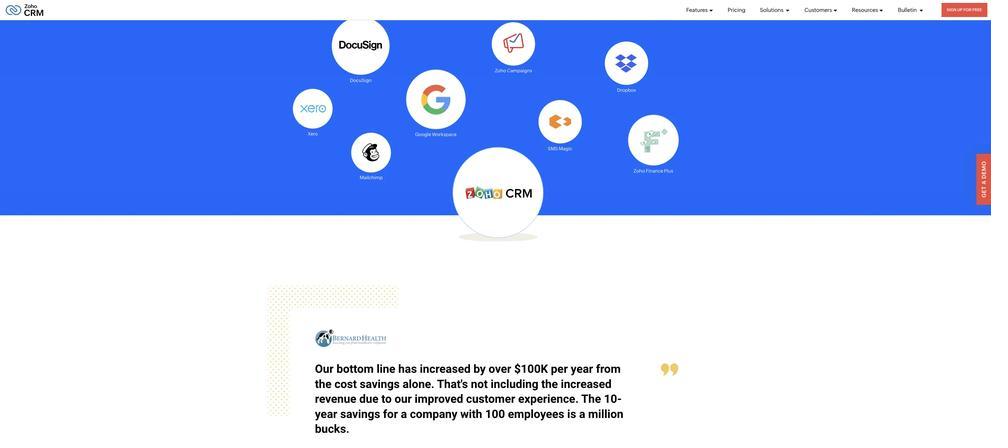 Task type: locate. For each thing, give the bounding box(es) containing it.
10-
[[604, 392, 622, 406]]

0 horizontal spatial a
[[401, 407, 407, 421]]

savings down line
[[360, 377, 400, 391]]

bulletin link
[[899, 0, 924, 20]]

increased
[[420, 362, 471, 376], [561, 377, 612, 391]]

1 horizontal spatial the
[[542, 377, 558, 391]]

our
[[395, 392, 412, 406]]

pricing link
[[728, 0, 746, 20]]

with
[[461, 407, 483, 421]]

pricing
[[728, 7, 746, 13]]

a
[[401, 407, 407, 421], [579, 407, 586, 421]]

resources link
[[852, 0, 884, 20]]

a right is
[[579, 407, 586, 421]]

line
[[377, 362, 396, 376]]

savings down the due
[[340, 407, 380, 421]]

1 horizontal spatial a
[[579, 407, 586, 421]]

1 vertical spatial increased
[[561, 377, 612, 391]]

0 horizontal spatial increased
[[420, 362, 471, 376]]

the
[[582, 392, 601, 406]]

alone.
[[403, 377, 435, 391]]

sign up for free
[[947, 8, 983, 12]]

sign
[[947, 8, 957, 12]]

increased up the
[[561, 377, 612, 391]]

including
[[491, 377, 539, 391]]

over
[[489, 362, 512, 376]]

the
[[315, 377, 332, 391], [542, 377, 558, 391]]

0 horizontal spatial the
[[315, 377, 332, 391]]

company
[[410, 407, 458, 421]]

not
[[471, 377, 488, 391]]

1 horizontal spatial year
[[571, 362, 593, 376]]

1 the from the left
[[315, 377, 332, 391]]

year
[[571, 362, 593, 376], [315, 407, 338, 421]]

increased up that's
[[420, 362, 471, 376]]

the down our
[[315, 377, 332, 391]]

to
[[382, 392, 392, 406]]

the up experience.
[[542, 377, 558, 391]]

customers
[[805, 7, 833, 13]]

bucks.
[[315, 422, 350, 436]]

experience.
[[518, 392, 579, 406]]

million
[[589, 407, 624, 421]]

year up 'bucks.'
[[315, 407, 338, 421]]

$100k
[[514, 362, 548, 376]]

free
[[973, 8, 983, 12]]

our
[[315, 362, 334, 376]]

savings
[[360, 377, 400, 391], [340, 407, 380, 421]]

1 vertical spatial year
[[315, 407, 338, 421]]

get a demo link
[[977, 154, 992, 205]]

0 vertical spatial year
[[571, 362, 593, 376]]

2 a from the left
[[579, 407, 586, 421]]

solutions link
[[760, 0, 791, 20]]

bottom
[[337, 362, 374, 376]]

is
[[568, 407, 577, 421]]

year right per
[[571, 362, 593, 376]]

a right for in the left bottom of the page
[[401, 407, 407, 421]]

0 vertical spatial savings
[[360, 377, 400, 391]]

sign up for free link
[[942, 3, 988, 17]]



Task type: vqa. For each thing, say whether or not it's contained in the screenshot.
'Sales' in Sales Reps Link
no



Task type: describe. For each thing, give the bounding box(es) containing it.
100
[[485, 407, 505, 421]]

demo
[[982, 161, 988, 179]]

1 vertical spatial savings
[[340, 407, 380, 421]]

up
[[958, 8, 963, 12]]

2 the from the left
[[542, 377, 558, 391]]

features
[[687, 7, 708, 13]]

1 a from the left
[[401, 407, 407, 421]]

our bottom line has increased by over $100k per year from the cost savings alone. that's not including the increased revenue due to our improved customer experience. the 10- year savings for a company with 100 employees is a million bucks.
[[315, 362, 624, 436]]

by
[[474, 362, 486, 376]]

employees
[[508, 407, 565, 421]]

for
[[383, 407, 398, 421]]

0 horizontal spatial year
[[315, 407, 338, 421]]

bulletin
[[899, 7, 918, 13]]

features link
[[687, 0, 714, 20]]

cost
[[335, 377, 357, 391]]

zoho crm logo image
[[5, 2, 44, 18]]

from
[[596, 362, 621, 376]]

per
[[551, 362, 568, 376]]

solutions
[[760, 7, 785, 13]]

customer
[[466, 392, 516, 406]]

get a demo
[[982, 161, 988, 197]]

for
[[964, 8, 972, 12]]

revenue
[[315, 392, 357, 406]]

a
[[982, 180, 988, 184]]

1 horizontal spatial increased
[[561, 377, 612, 391]]

due
[[360, 392, 379, 406]]

that's
[[437, 377, 468, 391]]

get
[[982, 186, 988, 197]]

resources
[[852, 7, 879, 13]]

0 vertical spatial increased
[[420, 362, 471, 376]]

has
[[399, 362, 417, 376]]

improved
[[415, 392, 463, 406]]



